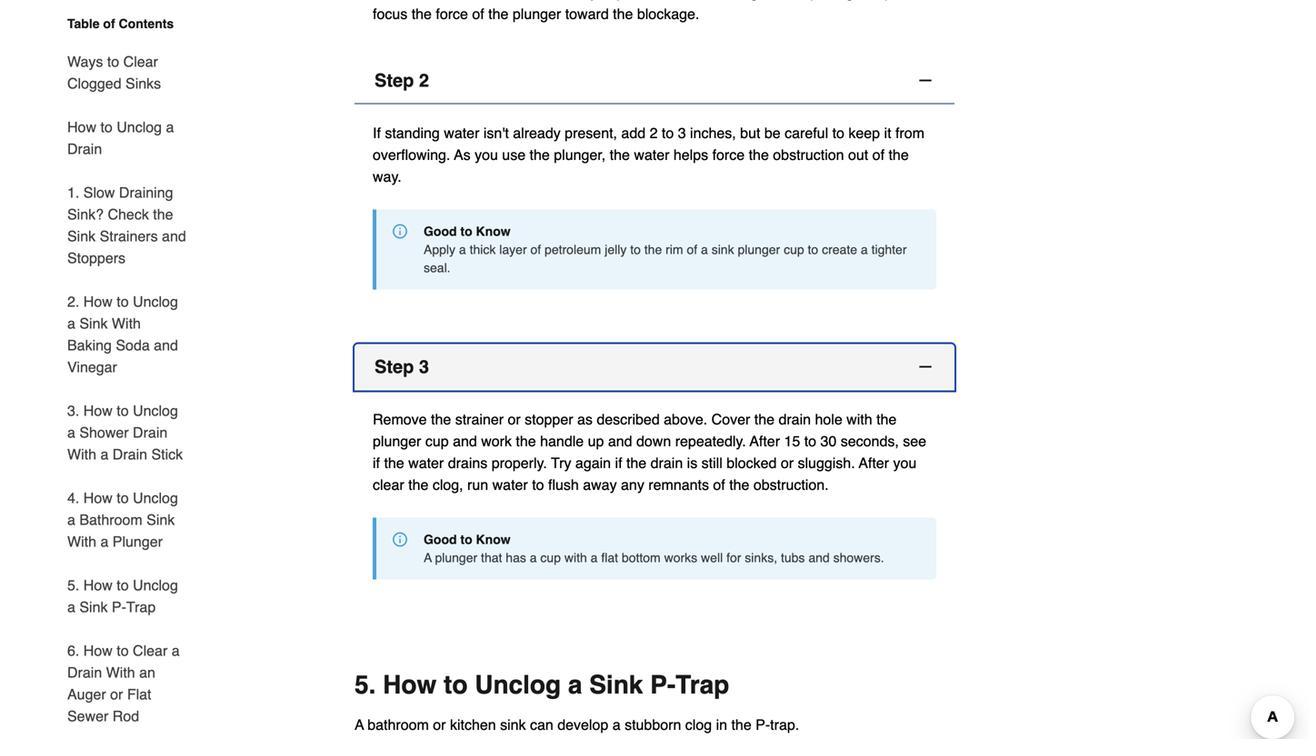 Task type: vqa. For each thing, say whether or not it's contained in the screenshot.
on
no



Task type: locate. For each thing, give the bounding box(es) containing it.
still
[[702, 455, 723, 471]]

be
[[765, 125, 781, 141]]

0 vertical spatial drain
[[779, 411, 811, 428]]

step up remove
[[375, 356, 414, 377]]

how right 6. at the bottom
[[83, 642, 113, 659]]

the down draining
[[153, 206, 173, 223]]

cup inside remove the strainer or stopper as described above. cover the drain hole with the plunger cup and work the handle up and down repeatedly. after 15 to 30 seconds, see if the water drains properly. try again if the drain is still blocked or sluggish. after you clear the clog, run water to flush away any remnants of the obstruction.
[[425, 433, 449, 450]]

1 vertical spatial clear
[[133, 642, 168, 659]]

drains
[[448, 455, 488, 471]]

sink inside good to know apply a thick layer of petroleum jelly to the rim of a sink plunger cup to create a tighter seal.
[[712, 242, 734, 257]]

and right strainers
[[162, 228, 186, 245]]

table of contents element
[[53, 15, 189, 739]]

1 vertical spatial with
[[565, 551, 587, 565]]

0 vertical spatial trap
[[126, 599, 156, 616]]

or up the work
[[508, 411, 521, 428]]

0 horizontal spatial with
[[565, 551, 587, 565]]

how inside 6. how to clear a drain with an auger or flat sewer rod
[[83, 642, 113, 659]]

know
[[476, 224, 511, 239], [476, 532, 511, 547]]

a down the 5. how to unclog a sink p-trap link
[[172, 642, 180, 659]]

3 inside button
[[419, 356, 429, 377]]

0 horizontal spatial you
[[475, 146, 498, 163]]

to left create
[[808, 242, 819, 257]]

5. up 6. at the bottom
[[67, 577, 79, 594]]

a right has
[[530, 551, 537, 565]]

1 horizontal spatial p-
[[650, 671, 676, 700]]

or left flat
[[110, 686, 123, 703]]

1 vertical spatial a
[[355, 717, 364, 733]]

cup left create
[[784, 242, 804, 257]]

seal.
[[424, 261, 451, 275]]

with inside good to know a plunger that has a cup with a flat bottom works well for sinks, tubs and showers.
[[565, 551, 587, 565]]

1 vertical spatial p-
[[650, 671, 676, 700]]

how down plunger
[[83, 577, 113, 594]]

2 inside button
[[419, 70, 429, 91]]

0 horizontal spatial 2
[[419, 70, 429, 91]]

0 vertical spatial know
[[476, 224, 511, 239]]

with
[[847, 411, 873, 428], [565, 551, 587, 565]]

0 vertical spatial plunger
[[738, 242, 780, 257]]

unclog for 3. how to unclog a shower drain with a drain stick link
[[133, 402, 178, 419]]

plunger left that
[[435, 551, 478, 565]]

3.
[[67, 402, 79, 419]]

force
[[712, 146, 745, 163]]

0 horizontal spatial drain
[[651, 455, 683, 471]]

1 vertical spatial trap
[[676, 671, 729, 700]]

the up clear
[[384, 455, 404, 471]]

clog
[[685, 717, 712, 733]]

can
[[530, 717, 554, 733]]

cup up 'drains' at the bottom left of page
[[425, 433, 449, 450]]

1 vertical spatial drain
[[651, 455, 683, 471]]

a right develop
[[613, 717, 621, 733]]

create
[[822, 242, 857, 257]]

2 vertical spatial plunger
[[435, 551, 478, 565]]

how up bathroom at the left bottom of the page
[[383, 671, 437, 700]]

a up a bathroom or kitchen sink can develop a stubborn clog in the p-trap.
[[568, 671, 582, 700]]

the down blocked
[[729, 477, 750, 493]]

drain up 1.
[[67, 140, 102, 157]]

run
[[467, 477, 488, 493]]

good
[[424, 224, 457, 239], [424, 532, 457, 547]]

2 inside "if standing water isn't already present, add 2 to 3 inches, but be careful to keep it from overflowing. as you use the plunger, the water helps force the obstruction out of the way."
[[650, 125, 658, 141]]

out
[[848, 146, 869, 163]]

or
[[508, 411, 521, 428], [781, 455, 794, 471], [110, 686, 123, 703], [433, 717, 446, 733]]

bathroom
[[79, 511, 142, 528]]

after down seconds, at the right of page
[[859, 455, 889, 471]]

plunger
[[113, 533, 163, 550]]

1 horizontal spatial sink
[[712, 242, 734, 257]]

1 vertical spatial sink
[[500, 717, 526, 733]]

thick
[[470, 242, 496, 257]]

rim
[[666, 242, 683, 257]]

1 vertical spatial you
[[893, 455, 917, 471]]

the inside 1. slow draining sink? check the sink strainers and stoppers
[[153, 206, 173, 223]]

with left flat
[[565, 551, 587, 565]]

of inside remove the strainer or stopper as described above. cover the drain hole with the plunger cup and work the handle up and down repeatedly. after 15 to 30 seconds, see if the water drains properly. try again if the drain is still blocked or sluggish. after you clear the clog, run water to flush away any remnants of the obstruction.
[[713, 477, 725, 493]]

0 horizontal spatial p-
[[112, 599, 126, 616]]

know inside good to know apply a thick layer of petroleum jelly to the rim of a sink plunger cup to create a tighter seal.
[[476, 224, 511, 239]]

ways to clear clogged sinks
[[67, 53, 161, 92]]

a left flat
[[591, 551, 598, 565]]

30
[[821, 433, 837, 450]]

0 horizontal spatial cup
[[425, 433, 449, 450]]

0 horizontal spatial plunger
[[373, 433, 421, 450]]

a inside good to know a plunger that has a cup with a flat bottom works well for sinks, tubs and showers.
[[424, 551, 432, 565]]

blocked
[[727, 455, 777, 471]]

1 vertical spatial step
[[375, 356, 414, 377]]

clear inside ways to clear clogged sinks
[[123, 53, 158, 70]]

with
[[112, 315, 141, 332], [67, 446, 96, 463], [67, 533, 96, 550], [106, 664, 135, 681]]

it
[[884, 125, 892, 141]]

with down bathroom
[[67, 533, 96, 550]]

unclog inside 4. how to unclog a bathroom sink with a plunger
[[133, 490, 178, 506]]

1 horizontal spatial cup
[[540, 551, 561, 565]]

how for 6. how to clear a drain with an auger or flat sewer rod link
[[83, 642, 113, 659]]

or inside 6. how to clear a drain with an auger or flat sewer rod
[[110, 686, 123, 703]]

remnants
[[649, 477, 709, 493]]

auger
[[67, 686, 106, 703]]

p- down plunger
[[112, 599, 126, 616]]

tubs
[[781, 551, 805, 565]]

unclog up soda
[[133, 293, 178, 310]]

add
[[621, 125, 646, 141]]

with down shower
[[67, 446, 96, 463]]

0 horizontal spatial trap
[[126, 599, 156, 616]]

with inside 6. how to clear a drain with an auger or flat sewer rod
[[106, 664, 135, 681]]

after up blocked
[[750, 433, 780, 450]]

2 know from the top
[[476, 532, 511, 547]]

0 vertical spatial you
[[475, 146, 498, 163]]

how inside "3. how to unclog a shower drain with a drain stick"
[[83, 402, 113, 419]]

step 3 button
[[355, 344, 955, 391]]

unclog inside "3. how to unclog a shower drain with a drain stick"
[[133, 402, 178, 419]]

a
[[424, 551, 432, 565], [355, 717, 364, 733]]

0 vertical spatial sink
[[712, 242, 734, 257]]

1 horizontal spatial if
[[615, 455, 622, 471]]

1 step from the top
[[375, 70, 414, 91]]

2 vertical spatial cup
[[540, 551, 561, 565]]

0 vertical spatial cup
[[784, 242, 804, 257]]

drain up stick
[[133, 424, 168, 441]]

you down isn't
[[475, 146, 498, 163]]

to up shower
[[117, 402, 129, 419]]

1 vertical spatial know
[[476, 532, 511, 547]]

water down the properly.
[[492, 477, 528, 493]]

0 vertical spatial 2
[[419, 70, 429, 91]]

a down ways to clear clogged sinks link
[[166, 119, 174, 135]]

sink up plunger
[[147, 511, 175, 528]]

up
[[588, 433, 604, 450]]

0 horizontal spatial 5. how to unclog a sink p-trap
[[67, 577, 178, 616]]

good for step 2
[[424, 224, 457, 239]]

unclog down plunger
[[133, 577, 178, 594]]

has
[[506, 551, 526, 565]]

the
[[530, 146, 550, 163], [610, 146, 630, 163], [749, 146, 769, 163], [889, 146, 909, 163], [153, 206, 173, 223], [644, 242, 662, 257], [431, 411, 451, 428], [754, 411, 775, 428], [877, 411, 897, 428], [516, 433, 536, 450], [384, 455, 404, 471], [626, 455, 647, 471], [408, 477, 429, 493], [729, 477, 750, 493], [731, 717, 752, 733]]

a left bathroom at the left bottom of the page
[[355, 717, 364, 733]]

sink up baking
[[79, 315, 108, 332]]

0 vertical spatial after
[[750, 433, 780, 450]]

a down shower
[[100, 446, 109, 463]]

1 horizontal spatial a
[[424, 551, 432, 565]]

2 horizontal spatial cup
[[784, 242, 804, 257]]

kitchen
[[450, 717, 496, 733]]

plunger,
[[554, 146, 606, 163]]

the right cover
[[754, 411, 775, 428]]

to up bathroom
[[117, 490, 129, 506]]

a up 6. at the bottom
[[67, 599, 75, 616]]

with inside remove the strainer or stopper as described above. cover the drain hole with the plunger cup and work the handle up and down repeatedly. after 15 to 30 seconds, see if the water drains properly. try again if the drain is still blocked or sluggish. after you clear the clog, run water to flush away any remnants of the obstruction.
[[847, 411, 873, 428]]

trap up clog
[[676, 671, 729, 700]]

tighter
[[872, 242, 907, 257]]

to right 'ways'
[[107, 53, 119, 70]]

0 vertical spatial clear
[[123, 53, 158, 70]]

unclog up stick
[[133, 402, 178, 419]]

work
[[481, 433, 512, 450]]

1 horizontal spatial 5. how to unclog a sink p-trap
[[355, 671, 729, 700]]

0 vertical spatial good
[[424, 224, 457, 239]]

0 horizontal spatial a
[[355, 717, 364, 733]]

1 horizontal spatial 2
[[650, 125, 658, 141]]

5. up bathroom at the left bottom of the page
[[355, 671, 376, 700]]

with inside 2. how to unclog a sink with baking soda and vinegar
[[112, 315, 141, 332]]

of
[[103, 16, 115, 31], [873, 146, 885, 163], [531, 242, 541, 257], [687, 242, 698, 257], [713, 477, 725, 493]]

how to unclog a drain link
[[67, 105, 189, 171]]

of right rim
[[687, 242, 698, 257]]

1 vertical spatial 3
[[419, 356, 429, 377]]

sink
[[67, 228, 96, 245], [79, 315, 108, 332], [147, 511, 175, 528], [79, 599, 108, 616], [589, 671, 643, 700]]

how inside 2. how to unclog a sink with baking soda and vinegar
[[83, 293, 113, 310]]

0 horizontal spatial after
[[750, 433, 780, 450]]

3 inside "if standing water isn't already present, add 2 to 3 inches, but be careful to keep it from overflowing. as you use the plunger, the water helps force the obstruction out of the way."
[[678, 125, 686, 141]]

flat
[[601, 551, 618, 565]]

unclog
[[117, 119, 162, 135], [133, 293, 178, 310], [133, 402, 178, 419], [133, 490, 178, 506], [133, 577, 178, 594], [475, 671, 561, 700]]

as
[[577, 411, 593, 428]]

sink left can
[[500, 717, 526, 733]]

how inside how to unclog a drain
[[67, 119, 96, 135]]

2 horizontal spatial p-
[[756, 717, 770, 733]]

clog,
[[433, 477, 463, 493]]

drain
[[779, 411, 811, 428], [651, 455, 683, 471]]

0 horizontal spatial sink
[[500, 717, 526, 733]]

1 horizontal spatial after
[[859, 455, 889, 471]]

unclog for 2. how to unclog a sink with baking soda and vinegar link
[[133, 293, 178, 310]]

how inside 5. how to unclog a sink p-trap
[[83, 577, 113, 594]]

plunger inside remove the strainer or stopper as described above. cover the drain hole with the plunger cup and work the handle up and down repeatedly. after 15 to 30 seconds, see if the water drains properly. try again if the drain is still blocked or sluggish. after you clear the clog, run water to flush away any remnants of the obstruction.
[[373, 433, 421, 450]]

in
[[716, 717, 727, 733]]

with up seconds, at the right of page
[[847, 411, 873, 428]]

if right again
[[615, 455, 622, 471]]

1 horizontal spatial drain
[[779, 411, 811, 428]]

sewer
[[67, 708, 109, 725]]

of right the out at right
[[873, 146, 885, 163]]

0 vertical spatial 5. how to unclog a sink p-trap
[[67, 577, 178, 616]]

after
[[750, 433, 780, 450], [859, 455, 889, 471]]

good right info icon
[[424, 532, 457, 547]]

inches,
[[690, 125, 736, 141]]

unclog down sinks
[[117, 119, 162, 135]]

3 up remove
[[419, 356, 429, 377]]

check
[[108, 206, 149, 223]]

to down clogged
[[100, 119, 113, 135]]

the left rim
[[644, 242, 662, 257]]

contents
[[119, 16, 174, 31]]

obstruction
[[773, 146, 844, 163]]

again
[[575, 455, 611, 471]]

a left that
[[424, 551, 432, 565]]

p- up stubborn on the bottom of page
[[650, 671, 676, 700]]

down
[[636, 433, 671, 450]]

you down see
[[893, 455, 917, 471]]

overflowing.
[[373, 146, 450, 163]]

unclog down stick
[[133, 490, 178, 506]]

p-
[[112, 599, 126, 616], [650, 671, 676, 700], [756, 717, 770, 733]]

plunger down remove
[[373, 433, 421, 450]]

and right soda
[[154, 337, 178, 354]]

2 right add
[[650, 125, 658, 141]]

drain up remnants
[[651, 455, 683, 471]]

slow
[[83, 184, 115, 201]]

trap down plunger
[[126, 599, 156, 616]]

to inside 2. how to unclog a sink with baking soda and vinegar
[[117, 293, 129, 310]]

0 vertical spatial a
[[424, 551, 432, 565]]

standing
[[385, 125, 440, 141]]

1 good from the top
[[424, 224, 457, 239]]

sink right rim
[[712, 242, 734, 257]]

how down clogged
[[67, 119, 96, 135]]

to up soda
[[117, 293, 129, 310]]

remove
[[373, 411, 427, 428]]

obstruction.
[[754, 477, 829, 493]]

know inside good to know a plunger that has a cup with a flat bottom works well for sinks, tubs and showers.
[[476, 532, 511, 547]]

2 horizontal spatial plunger
[[738, 242, 780, 257]]

sink down sink?
[[67, 228, 96, 245]]

know up thick
[[476, 224, 511, 239]]

to
[[107, 53, 119, 70], [100, 119, 113, 135], [662, 125, 674, 141], [832, 125, 845, 141], [460, 224, 472, 239], [630, 242, 641, 257], [808, 242, 819, 257], [117, 293, 129, 310], [117, 402, 129, 419], [804, 433, 817, 450], [532, 477, 544, 493], [117, 490, 129, 506], [460, 532, 472, 547], [117, 577, 129, 594], [117, 642, 129, 659], [444, 671, 468, 700]]

good inside good to know apply a thick layer of petroleum jelly to the rim of a sink plunger cup to create a tighter seal.
[[424, 224, 457, 239]]

2 step from the top
[[375, 356, 414, 377]]

good inside good to know a plunger that has a cup with a flat bottom works well for sinks, tubs and showers.
[[424, 532, 457, 547]]

sink inside 4. how to unclog a bathroom sink with a plunger
[[147, 511, 175, 528]]

0 horizontal spatial 5.
[[67, 577, 79, 594]]

and down described
[[608, 433, 632, 450]]

drain inside 6. how to clear a drain with an auger or flat sewer rod
[[67, 664, 102, 681]]

the left strainer at the left bottom of page
[[431, 411, 451, 428]]

of right table
[[103, 16, 115, 31]]

jelly
[[605, 242, 627, 257]]

how for 3. how to unclog a shower drain with a drain stick link
[[83, 402, 113, 419]]

1 vertical spatial cup
[[425, 433, 449, 450]]

0 horizontal spatial if
[[373, 455, 380, 471]]

baking
[[67, 337, 112, 354]]

2 up the "standing"
[[419, 70, 429, 91]]

how inside 4. how to unclog a bathroom sink with a plunger
[[83, 490, 113, 506]]

2.
[[67, 293, 79, 310]]

unclog inside 2. how to unclog a sink with baking soda and vinegar
[[133, 293, 178, 310]]

2 good from the top
[[424, 532, 457, 547]]

0 vertical spatial p-
[[112, 599, 126, 616]]

0 vertical spatial 3
[[678, 125, 686, 141]]

1 vertical spatial plunger
[[373, 433, 421, 450]]

0 horizontal spatial 3
[[419, 356, 429, 377]]

how right 4.
[[83, 490, 113, 506]]

0 vertical spatial 5.
[[67, 577, 79, 594]]

and inside 1. slow draining sink? check the sink strainers and stoppers
[[162, 228, 186, 245]]

if up clear
[[373, 455, 380, 471]]

3 up helps
[[678, 125, 686, 141]]

1 horizontal spatial plunger
[[435, 551, 478, 565]]

1 horizontal spatial 3
[[678, 125, 686, 141]]

away
[[583, 477, 617, 493]]

the inside good to know apply a thick layer of petroleum jelly to the rim of a sink plunger cup to create a tighter seal.
[[644, 242, 662, 257]]

5. how to unclog a sink p-trap down plunger
[[67, 577, 178, 616]]

you inside remove the strainer or stopper as described above. cover the drain hole with the plunger cup and work the handle up and down repeatedly. after 15 to 30 seconds, see if the water drains properly. try again if the drain is still blocked or sluggish. after you clear the clog, run water to flush away any remnants of the obstruction.
[[893, 455, 917, 471]]

water up clog,
[[408, 455, 444, 471]]

if standing water isn't already present, add 2 to 3 inches, but be careful to keep it from overflowing. as you use the plunger, the water helps force the obstruction out of the way.
[[373, 125, 925, 185]]

to down run
[[460, 532, 472, 547]]

strainers
[[100, 228, 158, 245]]

0 vertical spatial with
[[847, 411, 873, 428]]

unclog up can
[[475, 671, 561, 700]]

info image
[[393, 224, 407, 239]]

1 vertical spatial 2
[[650, 125, 658, 141]]

1 horizontal spatial with
[[847, 411, 873, 428]]

know for 2
[[476, 224, 511, 239]]

to down plunger
[[117, 577, 129, 594]]

plunger
[[738, 242, 780, 257], [373, 433, 421, 450], [435, 551, 478, 565]]

clogged
[[67, 75, 121, 92]]

trap
[[126, 599, 156, 616], [676, 671, 729, 700]]

step
[[375, 70, 414, 91], [375, 356, 414, 377]]

1 horizontal spatial you
[[893, 455, 917, 471]]

0 vertical spatial step
[[375, 70, 414, 91]]

with inside 4. how to unclog a bathroom sink with a plunger
[[67, 533, 96, 550]]

sluggish.
[[798, 455, 855, 471]]

1 vertical spatial good
[[424, 532, 457, 547]]

1 vertical spatial 5.
[[355, 671, 376, 700]]

way.
[[373, 168, 402, 185]]

1 know from the top
[[476, 224, 511, 239]]



Task type: describe. For each thing, give the bounding box(es) containing it.
the down it
[[889, 146, 909, 163]]

know for 3
[[476, 532, 511, 547]]

flush
[[548, 477, 579, 493]]

of inside "if standing water isn't already present, add 2 to 3 inches, but be careful to keep it from overflowing. as you use the plunger, the water helps force the obstruction out of the way."
[[873, 146, 885, 163]]

properly.
[[492, 455, 547, 471]]

plunger inside good to know apply a thick layer of petroleum jelly to the rim of a sink plunger cup to create a tighter seal.
[[738, 242, 780, 257]]

stubborn
[[625, 717, 681, 733]]

how for 4. how to unclog a bathroom sink with a plunger link
[[83, 490, 113, 506]]

drain inside how to unclog a drain
[[67, 140, 102, 157]]

the down already
[[530, 146, 550, 163]]

6.
[[67, 642, 79, 659]]

a inside how to unclog a drain
[[166, 119, 174, 135]]

minus image
[[917, 358, 935, 376]]

1 vertical spatial after
[[859, 455, 889, 471]]

cover
[[712, 411, 750, 428]]

to inside 6. how to clear a drain with an auger or flat sewer rod
[[117, 642, 129, 659]]

rod
[[113, 708, 139, 725]]

the left clog,
[[408, 477, 429, 493]]

ways
[[67, 53, 103, 70]]

to up thick
[[460, 224, 472, 239]]

remove the strainer or stopper as described above. cover the drain hole with the plunger cup and work the handle up and down repeatedly. after 15 to 30 seconds, see if the water drains properly. try again if the drain is still blocked or sluggish. after you clear the clog, run water to flush away any remnants of the obstruction.
[[373, 411, 927, 493]]

is
[[687, 455, 698, 471]]

2. how to unclog a sink with baking soda and vinegar link
[[67, 280, 189, 389]]

sink inside 2. how to unclog a sink with baking soda and vinegar
[[79, 315, 108, 332]]

sink up develop
[[589, 671, 643, 700]]

to up kitchen
[[444, 671, 468, 700]]

shower
[[79, 424, 129, 441]]

of inside table of contents element
[[103, 16, 115, 31]]

a right rim
[[701, 242, 708, 257]]

cup inside good to know a plunger that has a cup with a flat bottom works well for sinks, tubs and showers.
[[540, 551, 561, 565]]

water up as
[[444, 125, 480, 141]]

to left flush
[[532, 477, 544, 493]]

to left keep
[[832, 125, 845, 141]]

for
[[727, 551, 741, 565]]

good to know apply a thick layer of petroleum jelly to the rim of a sink plunger cup to create a tighter seal.
[[424, 224, 907, 275]]

repeatedly.
[[675, 433, 746, 450]]

minus image
[[917, 71, 935, 90]]

stick
[[151, 446, 183, 463]]

the up seconds, at the right of page
[[877, 411, 897, 428]]

well
[[701, 551, 723, 565]]

you inside "if standing water isn't already present, add 2 to 3 inches, but be careful to keep it from overflowing. as you use the plunger, the water helps force the obstruction out of the way."
[[475, 146, 498, 163]]

p- inside table of contents element
[[112, 599, 126, 616]]

unclog inside how to unclog a drain
[[117, 119, 162, 135]]

how for the 5. how to unclog a sink p-trap link
[[83, 577, 113, 594]]

flat
[[127, 686, 151, 703]]

a right create
[[861, 242, 868, 257]]

to right the jelly
[[630, 242, 641, 257]]

the up any
[[626, 455, 647, 471]]

4. how to unclog a bathroom sink with a plunger
[[67, 490, 178, 550]]

bottom
[[622, 551, 661, 565]]

vinegar
[[67, 359, 117, 376]]

plunger inside good to know a plunger that has a cup with a flat bottom works well for sinks, tubs and showers.
[[435, 551, 478, 565]]

step 2
[[375, 70, 429, 91]]

a left thick
[[459, 242, 466, 257]]

info image
[[393, 532, 407, 547]]

careful
[[785, 125, 828, 141]]

use
[[502, 146, 526, 163]]

a inside 2. how to unclog a sink with baking soda and vinegar
[[67, 315, 75, 332]]

strainer
[[455, 411, 504, 428]]

good for step 3
[[424, 532, 457, 547]]

or left kitchen
[[433, 717, 446, 733]]

water down add
[[634, 146, 670, 163]]

hole
[[815, 411, 843, 428]]

above.
[[664, 411, 708, 428]]

1 vertical spatial 5. how to unclog a sink p-trap
[[355, 671, 729, 700]]

from
[[896, 125, 925, 141]]

see
[[903, 433, 927, 450]]

a down bathroom
[[100, 533, 109, 550]]

drain down shower
[[113, 446, 147, 463]]

the down add
[[610, 146, 630, 163]]

if
[[373, 125, 381, 141]]

to inside ways to clear clogged sinks
[[107, 53, 119, 70]]

step for step 2
[[375, 70, 414, 91]]

to right 15
[[804, 433, 817, 450]]

apply
[[424, 242, 456, 257]]

and inside 2. how to unclog a sink with baking soda and vinegar
[[154, 337, 178, 354]]

6. how to clear a drain with an auger or flat sewer rod link
[[67, 629, 189, 738]]

sinks,
[[745, 551, 777, 565]]

an
[[139, 664, 155, 681]]

a down 4.
[[67, 511, 75, 528]]

stoppers
[[67, 250, 126, 266]]

2 vertical spatial p-
[[756, 717, 770, 733]]

and up 'drains' at the bottom left of page
[[453, 433, 477, 450]]

handle
[[540, 433, 584, 450]]

4.
[[67, 490, 79, 506]]

already
[[513, 125, 561, 141]]

sinks
[[126, 75, 161, 92]]

1.
[[67, 184, 79, 201]]

good to know a plunger that has a cup with a flat bottom works well for sinks, tubs and showers.
[[424, 532, 884, 565]]

3. how to unclog a shower drain with a drain stick
[[67, 402, 183, 463]]

2. how to unclog a sink with baking soda and vinegar
[[67, 293, 178, 376]]

sink up 6. at the bottom
[[79, 599, 108, 616]]

to inside how to unclog a drain
[[100, 119, 113, 135]]

the right in
[[731, 717, 752, 733]]

the down but
[[749, 146, 769, 163]]

1 horizontal spatial trap
[[676, 671, 729, 700]]

how to unclog a drain
[[67, 119, 174, 157]]

unclog for the 5. how to unclog a sink p-trap link
[[133, 577, 178, 594]]

helps
[[674, 146, 708, 163]]

to up helps
[[662, 125, 674, 141]]

seconds,
[[841, 433, 899, 450]]

table of contents
[[67, 16, 174, 31]]

to inside 5. how to unclog a sink p-trap
[[117, 577, 129, 594]]

to inside "3. how to unclog a shower drain with a drain stick"
[[117, 402, 129, 419]]

or up obstruction.
[[781, 455, 794, 471]]

2 if from the left
[[615, 455, 622, 471]]

6. how to clear a drain with an auger or flat sewer rod
[[67, 642, 180, 725]]

cup inside good to know apply a thick layer of petroleum jelly to the rim of a sink plunger cup to create a tighter seal.
[[784, 242, 804, 257]]

1 if from the left
[[373, 455, 380, 471]]

clear inside 6. how to clear a drain with an auger or flat sewer rod
[[133, 642, 168, 659]]

of right layer
[[531, 242, 541, 257]]

unclog for 4. how to unclog a bathroom sink with a plunger link
[[133, 490, 178, 506]]

with inside "3. how to unclog a shower drain with a drain stick"
[[67, 446, 96, 463]]

clear
[[373, 477, 404, 493]]

soda
[[116, 337, 150, 354]]

any
[[621, 477, 644, 493]]

step for step 3
[[375, 356, 414, 377]]

sink inside 1. slow draining sink? check the sink strainers and stoppers
[[67, 228, 96, 245]]

but
[[740, 125, 761, 141]]

trap inside table of contents element
[[126, 599, 156, 616]]

works
[[664, 551, 698, 565]]

present,
[[565, 125, 617, 141]]

how for 2. how to unclog a sink with baking soda and vinegar link
[[83, 293, 113, 310]]

step 2 button
[[355, 58, 955, 104]]

5. how to unclog a sink p-trap link
[[67, 564, 189, 629]]

to inside 4. how to unclog a bathroom sink with a plunger
[[117, 490, 129, 506]]

to inside good to know a plunger that has a cup with a flat bottom works well for sinks, tubs and showers.
[[460, 532, 472, 547]]

described
[[597, 411, 660, 428]]

a down the 3.
[[67, 424, 75, 441]]

5. inside 5. how to unclog a sink p-trap
[[67, 577, 79, 594]]

step 3
[[375, 356, 429, 377]]

a bathroom or kitchen sink can develop a stubborn clog in the p-trap.
[[355, 717, 799, 733]]

table
[[67, 16, 100, 31]]

keep
[[849, 125, 880, 141]]

1 horizontal spatial 5.
[[355, 671, 376, 700]]

1. slow draining sink? check the sink strainers and stoppers
[[67, 184, 186, 266]]

petroleum
[[545, 242, 601, 257]]

ways to clear clogged sinks link
[[67, 40, 189, 105]]

1. slow draining sink? check the sink strainers and stoppers link
[[67, 171, 189, 280]]

trap.
[[770, 717, 799, 733]]

as
[[454, 146, 471, 163]]

and showers.
[[809, 551, 884, 565]]

5. how to unclog a sink p-trap inside table of contents element
[[67, 577, 178, 616]]

a inside 6. how to clear a drain with an auger or flat sewer rod
[[172, 642, 180, 659]]

the up the properly.
[[516, 433, 536, 450]]



